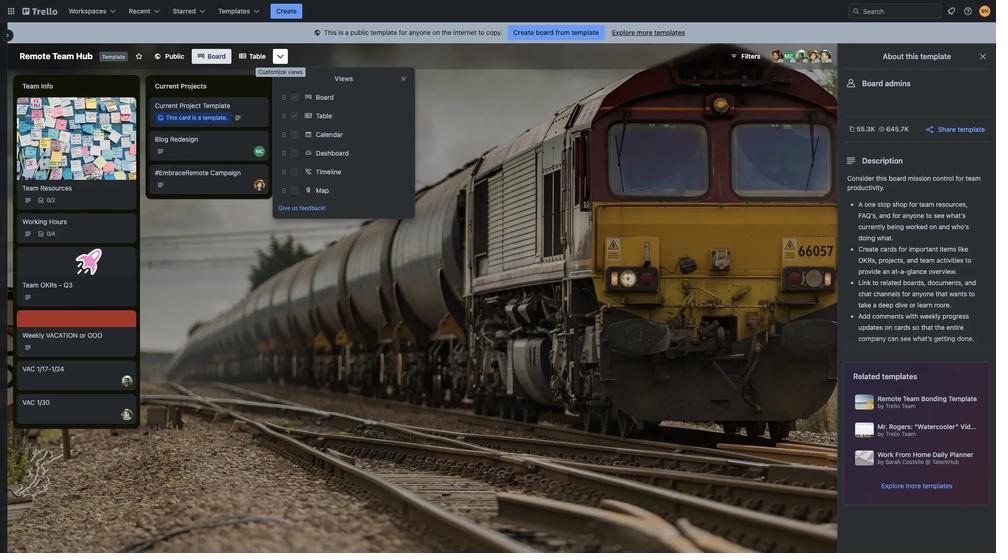 Task type: locate. For each thing, give the bounding box(es) containing it.
what's down so
[[913, 335, 932, 343]]

1 vertical spatial campaign
[[210, 169, 241, 177]]

1 vertical spatial a
[[198, 114, 201, 121]]

1 vertical spatial on
[[929, 223, 937, 231]]

1 vertical spatial 0
[[47, 230, 50, 237]]

getting
[[934, 335, 956, 343]]

by inside work from home daily planner by sarah costello @ talenthub
[[878, 459, 884, 466]]

customize views tooltip
[[256, 68, 306, 77]]

andre gorte (andregorte) image up "calendar" link
[[386, 112, 398, 124]]

0 vertical spatial this
[[324, 28, 337, 36]]

board link
[[192, 49, 231, 64], [302, 90, 409, 105]]

board left mission
[[889, 174, 906, 182]]

remote inside remote team bonding template by trello team
[[878, 395, 901, 403]]

priscilla parjet (priscillaparjet) image
[[795, 50, 808, 63], [386, 146, 398, 157], [121, 376, 133, 387]]

create inside button
[[276, 7, 297, 15]]

by
[[878, 403, 884, 410], [878, 431, 884, 438], [878, 459, 884, 466]]

ebook campaign link
[[287, 135, 396, 144]]

map link
[[302, 183, 409, 198]]

the up getting
[[935, 324, 945, 332]]

template
[[371, 28, 397, 36], [572, 28, 599, 36], [920, 52, 951, 61], [958, 125, 985, 133]]

from
[[555, 28, 570, 36]]

priscilla parjet (priscillaparjet) image down "calendar" link
[[386, 146, 398, 157]]

1 vertical spatial that
[[921, 324, 933, 332]]

#embraceremote campaign link
[[155, 168, 263, 178]]

0 horizontal spatial explore
[[612, 28, 635, 36]]

1 vertical spatial the
[[935, 324, 945, 332]]

team
[[52, 51, 74, 61], [22, 82, 39, 90], [22, 184, 39, 192], [22, 281, 39, 289], [903, 395, 920, 403], [902, 403, 916, 410], [902, 431, 916, 438]]

a inside a one stop shop for team resources, faq's, and for anyone to see what's currently being worked on and who's doing what. create cards for important items like okrs, projects, and team activities to provide an at-a-glance overview. link to related boards, documents, and chat channels for anyone that wants to take a deep dive or learn more. add comments with weekly progress updates on cards so that the entire company can see what's getting done.
[[873, 301, 877, 309]]

remote up team info
[[20, 51, 50, 61]]

2 0 from the top
[[47, 230, 50, 237]]

filters button
[[727, 49, 763, 64]]

table link
[[233, 49, 271, 64], [302, 109, 409, 124]]

create inside a one stop shop for team resources, faq's, and for anyone to see what's currently being worked on and who's doing what. create cards for important items like okrs, projects, and team activities to provide an at-a-glance overview. link to related boards, documents, and chat channels for anyone that wants to take a deep dive or learn more. add comments with weekly progress updates on cards so that the entire company can see what's getting done.
[[859, 245, 879, 253]]

the
[[442, 28, 451, 36], [935, 324, 945, 332]]

explore more templates inside "link"
[[612, 28, 685, 36]]

this member is an admin of this workspace. image right filters
[[779, 59, 783, 63]]

anyone left internet
[[409, 28, 431, 36]]

blog
[[155, 135, 168, 143]]

0 vertical spatial create
[[276, 7, 297, 15]]

and
[[879, 212, 891, 220], [939, 223, 950, 231], [907, 257, 918, 265], [965, 279, 976, 287]]

0 left the 4 at the left of page
[[47, 230, 50, 237]]

remote team bonding template by trello team
[[878, 395, 977, 410]]

"watercooler"
[[915, 423, 959, 431]]

board link up current projects text box
[[192, 49, 231, 64]]

1 vertical spatial vac
[[22, 399, 35, 407]]

0 for hours
[[47, 230, 50, 237]]

explore more templates link
[[606, 25, 691, 40], [881, 482, 953, 491]]

1 vertical spatial andre gorte (andregorte) image
[[386, 112, 398, 124]]

0 vertical spatial explore more templates link
[[606, 25, 691, 40]]

costello
[[902, 459, 924, 466]]

0 vertical spatial priscilla parjet (priscillaparjet) image
[[795, 50, 808, 63]]

board up current projects text box
[[208, 52, 226, 60]]

table link up customize
[[233, 49, 271, 64]]

1 vertical spatial by
[[878, 431, 884, 438]]

team down important
[[920, 257, 935, 265]]

1 horizontal spatial what's
[[946, 212, 966, 220]]

by left sarah
[[878, 459, 884, 466]]

ben nelson (bennelson96) image
[[979, 6, 991, 17]]

0 horizontal spatial explore more templates link
[[606, 25, 691, 40]]

team inside remote team hub text box
[[52, 51, 74, 61]]

1 vertical spatial table link
[[302, 109, 409, 124]]

1/24
[[51, 365, 64, 373]]

stop
[[878, 201, 891, 209]]

daily
[[933, 451, 948, 459]]

1 horizontal spatial this member is an admin of this workspace. image
[[803, 59, 807, 63]]

explore more templates
[[612, 28, 685, 36], [881, 482, 953, 490]]

1 vertical spatial current
[[155, 102, 178, 110]]

1 horizontal spatial the
[[935, 324, 945, 332]]

templates
[[654, 28, 685, 36], [882, 373, 917, 381], [923, 482, 953, 490]]

0 horizontal spatial this member is an admin of this workspace. image
[[791, 59, 795, 63]]

current for current project template
[[155, 102, 178, 110]]

1 horizontal spatial see
[[934, 212, 945, 220]]

create board from template link
[[508, 25, 605, 40]]

1 vertical spatial explore
[[881, 482, 904, 490]]

open information menu image
[[963, 7, 973, 16]]

2 vertical spatial team
[[920, 257, 935, 265]]

see down the resources,
[[934, 212, 945, 220]]

board link down 'views'
[[302, 90, 409, 105]]

weekly vacation or ooo
[[22, 332, 102, 340]]

2 by from the top
[[878, 431, 884, 438]]

trello up rogers:
[[886, 403, 900, 410]]

2 trello from the top
[[886, 431, 900, 438]]

deep
[[878, 301, 894, 309]]

create right 'copy.'
[[513, 28, 534, 36]]

0 vertical spatial remote
[[20, 51, 50, 61]]

by inside the mr. rogers: "watercooler" video chat  by trello team
[[878, 431, 884, 438]]

1 vertical spatial priscilla parjet (priscillaparjet) image
[[386, 146, 398, 157]]

table down launch
[[316, 112, 332, 120]]

2 vertical spatial template
[[949, 395, 977, 403]]

vac left 1/17-
[[22, 365, 35, 373]]

productivity.
[[847, 184, 885, 192]]

rocketship image
[[73, 247, 104, 277]]

current
[[155, 82, 179, 90], [155, 102, 178, 110]]

Search field
[[860, 4, 942, 18]]

share template button
[[925, 125, 985, 134]]

table link up "calendar" link
[[302, 109, 409, 124]]

is left 'public' in the left of the page
[[339, 28, 343, 36]]

template right from
[[572, 28, 599, 36]]

this
[[906, 52, 919, 61], [876, 174, 887, 182]]

0 vertical spatial team
[[966, 174, 981, 182]]

2 horizontal spatial template
[[949, 395, 977, 403]]

to right wants
[[969, 290, 975, 298]]

to down like
[[965, 257, 971, 265]]

2 vertical spatial on
[[885, 324, 892, 332]]

1 vertical spatial explore more templates
[[881, 482, 953, 490]]

campaign inside #embraceremote campaign link
[[210, 169, 241, 177]]

0 left "2"
[[47, 197, 50, 204]]

team up worked
[[919, 201, 934, 209]]

0 vertical spatial board
[[536, 28, 554, 36]]

vac for vac 1/30
[[22, 399, 35, 407]]

0 vertical spatial 0
[[47, 197, 50, 204]]

workspaces
[[69, 7, 106, 15]]

0 horizontal spatial priscilla parjet (priscillaparjet) image
[[121, 376, 133, 387]]

working
[[22, 218, 47, 226]]

1 horizontal spatial more
[[906, 482, 921, 490]]

team inside 'team info' text box
[[22, 82, 39, 90]]

on
[[432, 28, 440, 36], [929, 223, 937, 231], [885, 324, 892, 332]]

priscilla parjet (priscillaparjet) image left tom mikelbach (tommikelbach) icon
[[795, 50, 808, 63]]

by inside remote team bonding template by trello team
[[878, 403, 884, 410]]

team left bonding
[[903, 395, 920, 403]]

0 vertical spatial or
[[910, 301, 916, 309]]

or inside a one stop shop for team resources, faq's, and for anyone to see what's currently being worked on and who's doing what. create cards for important items like okrs, projects, and team activities to provide an at-a-glance overview. link to related boards, documents, and chat channels for anyone that wants to take a deep dive or learn more. add comments with weekly progress updates on cards so that the entire company can see what's getting done.
[[910, 301, 916, 309]]

0 horizontal spatial a
[[198, 114, 201, 121]]

1 current from the top
[[155, 82, 179, 90]]

for right control
[[956, 174, 964, 182]]

this right the about
[[906, 52, 919, 61]]

team up from
[[902, 431, 916, 438]]

template.
[[203, 114, 228, 121]]

trello inside remote team bonding template by trello team
[[886, 403, 900, 410]]

current inside current projects text box
[[155, 82, 179, 90]]

1 / from the top
[[50, 197, 52, 204]]

0 horizontal spatial this member is an admin of this workspace. image
[[779, 59, 783, 63]]

this left card
[[166, 114, 177, 121]]

provide
[[859, 268, 881, 276]]

0 vertical spatial what's
[[946, 212, 966, 220]]

create up okrs,
[[859, 245, 879, 253]]

table for the bottom table link
[[316, 112, 332, 120]]

1 by from the top
[[878, 403, 884, 410]]

1 vertical spatial what's
[[913, 335, 932, 343]]

remote inside text box
[[20, 51, 50, 61]]

okrs
[[40, 281, 57, 289]]

0 vertical spatial by
[[878, 403, 884, 410]]

trello
[[886, 403, 900, 410], [886, 431, 900, 438]]

and down stop
[[879, 212, 891, 220]]

tom mikelbach (tommikelbach) image
[[819, 50, 832, 63]]

0 vertical spatial this
[[906, 52, 919, 61]]

0 horizontal spatial table
[[249, 52, 266, 60]]

this right sm icon
[[324, 28, 337, 36]]

campaign inside ebook campaign link
[[308, 135, 338, 143]]

board admins
[[862, 79, 911, 88]]

0
[[47, 197, 50, 204], [47, 230, 50, 237]]

template right bonding
[[949, 395, 977, 403]]

explore more templates for leftmost explore more templates "link"
[[612, 28, 685, 36]]

0 horizontal spatial board link
[[192, 49, 231, 64]]

cards down the what.
[[880, 245, 897, 253]]

for up projects,
[[899, 245, 907, 253]]

team left info
[[22, 82, 39, 90]]

team left "okrs"
[[22, 281, 39, 289]]

0 horizontal spatial explore more templates
[[612, 28, 685, 36]]

by up mr.
[[878, 403, 884, 410]]

/ down working hours
[[50, 230, 52, 237]]

/ for resources
[[50, 197, 52, 204]]

1 vertical spatial explore more templates link
[[881, 482, 953, 491]]

this member is an admin of this workspace. image left samantha pivlot (samanthapivlot) image at right
[[791, 59, 795, 63]]

vac
[[22, 365, 35, 373], [22, 399, 35, 407]]

or right dive
[[910, 301, 916, 309]]

template inside remote team bonding template by trello team
[[949, 395, 977, 403]]

1 horizontal spatial explore
[[881, 482, 904, 490]]

blog redesign link
[[155, 135, 263, 144]]

remote down the related templates
[[878, 395, 901, 403]]

3 this member is an admin of this workspace. image from the left
[[827, 59, 831, 63]]

2 current from the top
[[155, 102, 178, 110]]

mr.
[[878, 423, 887, 431]]

team okrs - q3
[[22, 281, 73, 289]]

current left project
[[155, 102, 178, 110]]

what's down the resources,
[[946, 212, 966, 220]]

0 vertical spatial table
[[249, 52, 266, 60]]

so
[[912, 324, 920, 332]]

board left from
[[536, 28, 554, 36]]

current projects
[[155, 82, 207, 90]]

1 horizontal spatial or
[[910, 301, 916, 309]]

launch
[[309, 102, 331, 110]]

template up template.
[[203, 102, 230, 110]]

1 horizontal spatial this
[[906, 52, 919, 61]]

#embraceremote campaign
[[155, 169, 241, 177]]

resources,
[[936, 201, 968, 209]]

0 vertical spatial board
[[208, 52, 226, 60]]

2 vertical spatial create
[[859, 245, 879, 253]]

activities
[[937, 257, 964, 265]]

1 horizontal spatial this
[[324, 28, 337, 36]]

this for consider
[[876, 174, 887, 182]]

weekly
[[920, 313, 941, 321]]

1 vertical spatial or
[[80, 332, 86, 340]]

cards left so
[[894, 324, 911, 332]]

workspaces button
[[63, 4, 121, 19]]

campaign up 'dashboard'
[[308, 135, 338, 143]]

on down comments
[[885, 324, 892, 332]]

create for create board from template
[[513, 28, 534, 36]]

that right so
[[921, 324, 933, 332]]

0 horizontal spatial remote
[[20, 51, 50, 61]]

1 horizontal spatial on
[[885, 324, 892, 332]]

the left internet
[[442, 28, 451, 36]]

template left star or unstar board icon
[[102, 54, 125, 60]]

1 0 from the top
[[47, 197, 50, 204]]

a down current project template
[[198, 114, 201, 121]]

or
[[910, 301, 916, 309], [80, 332, 86, 340]]

2 this member is an admin of this workspace. image from the left
[[803, 59, 807, 63]]

take
[[859, 301, 871, 309]]

this member is an admin of this workspace. image
[[779, 59, 783, 63], [815, 59, 819, 63], [827, 59, 831, 63]]

campaign down blog redesign link
[[210, 169, 241, 177]]

is right card
[[192, 114, 196, 121]]

related templates
[[853, 373, 917, 381]]

1 horizontal spatial templates
[[882, 373, 917, 381]]

to left 'copy.'
[[478, 28, 484, 36]]

team left hub
[[52, 51, 74, 61]]

a
[[345, 28, 349, 36], [198, 114, 201, 121], [873, 301, 877, 309]]

2 horizontal spatial a
[[873, 301, 877, 309]]

see right can
[[900, 335, 911, 343]]

for up being
[[892, 212, 901, 220]]

andre gorte (andregorte) image right filters
[[770, 50, 783, 63]]

1 horizontal spatial table
[[316, 112, 332, 120]]

0 vertical spatial current
[[155, 82, 179, 90]]

template right the about
[[920, 52, 951, 61]]

working hours
[[22, 218, 67, 226]]

0 horizontal spatial campaign
[[210, 169, 241, 177]]

anyone up learn
[[912, 290, 934, 298]]

a left 'public' in the left of the page
[[345, 28, 349, 36]]

2 horizontal spatial on
[[929, 223, 937, 231]]

1 horizontal spatial board link
[[302, 90, 409, 105]]

share
[[938, 125, 956, 133]]

0 notifications image
[[946, 6, 957, 17]]

board for right board link
[[316, 93, 334, 101]]

this for about
[[906, 52, 919, 61]]

1 horizontal spatial explore more templates
[[881, 482, 953, 490]]

what.
[[877, 234, 894, 242]]

1 this member is an admin of this workspace. image from the left
[[791, 59, 795, 63]]

0 horizontal spatial see
[[900, 335, 911, 343]]

0 vertical spatial /
[[50, 197, 52, 204]]

1 horizontal spatial table link
[[302, 109, 409, 124]]

2 this member is an admin of this workspace. image from the left
[[815, 59, 819, 63]]

and left who's
[[939, 223, 950, 231]]

1 this member is an admin of this workspace. image from the left
[[779, 59, 783, 63]]

to up worked
[[926, 212, 932, 220]]

on right worked
[[929, 223, 937, 231]]

current left projects
[[155, 82, 179, 90]]

this inside consider this board mission control for team productivity.
[[876, 174, 887, 182]]

faq's,
[[859, 212, 878, 220]]

board left admins
[[862, 79, 883, 88]]

2 vac from the top
[[22, 399, 35, 407]]

vac 1/30 link
[[22, 398, 131, 408]]

template right share
[[958, 125, 985, 133]]

0 vertical spatial template
[[102, 54, 125, 60]]

ebook campaign
[[287, 135, 338, 143]]

bonding
[[921, 395, 947, 403]]

1 vertical spatial create
[[513, 28, 534, 36]]

by up work
[[878, 431, 884, 438]]

1 trello from the top
[[886, 403, 900, 410]]

this
[[324, 28, 337, 36], [166, 114, 177, 121]]

1 horizontal spatial this member is an admin of this workspace. image
[[815, 59, 819, 63]]

current inside current project template 'link'
[[155, 102, 178, 110]]

1 vertical spatial templates
[[882, 373, 917, 381]]

info
[[41, 82, 53, 90]]

hours
[[49, 218, 67, 226]]

trello up work
[[886, 431, 900, 438]]

a right the take on the bottom right
[[873, 301, 877, 309]]

/ down team resources
[[50, 197, 52, 204]]

card
[[179, 114, 191, 121]]

this member is an admin of this workspace. image
[[791, 59, 795, 63], [803, 59, 807, 63]]

0 vertical spatial trello
[[886, 403, 900, 410]]

board up launch
[[316, 93, 334, 101]]

this member is an admin of this workspace. image right marques closter (marquescloster) image
[[803, 59, 807, 63]]

board
[[536, 28, 554, 36], [889, 174, 906, 182]]

explore
[[612, 28, 635, 36], [881, 482, 904, 490]]

1 vertical spatial see
[[900, 335, 911, 343]]

that
[[936, 290, 948, 298], [921, 324, 933, 332]]

template right 'public' in the left of the page
[[371, 28, 397, 36]]

0 vertical spatial explore
[[612, 28, 635, 36]]

that up more.
[[936, 290, 948, 298]]

team inside the team okrs - q3 link
[[22, 281, 39, 289]]

team right control
[[966, 174, 981, 182]]

this member is an admin of this workspace. image right samantha pivlot (samanthapivlot) image at right
[[827, 59, 831, 63]]

create up customize views image
[[276, 7, 297, 15]]

vac left "1/30"
[[22, 399, 35, 407]]

3 by from the top
[[878, 459, 884, 466]]

0 horizontal spatial board
[[208, 52, 226, 60]]

1 vertical spatial this
[[166, 114, 177, 121]]

hub
[[76, 51, 93, 61]]

1 vertical spatial remote
[[878, 395, 901, 403]]

1 horizontal spatial andre gorte (andregorte) image
[[770, 50, 783, 63]]

1 vac from the top
[[22, 365, 35, 373]]

1 vertical spatial table
[[316, 112, 332, 120]]

1 vertical spatial team
[[919, 201, 934, 209]]

priscilla parjet (priscillaparjet) image up tom mikelbach (tommikelbach) image
[[121, 376, 133, 387]]

team resources
[[22, 184, 72, 192]]

this down description
[[876, 174, 887, 182]]

or left ooo
[[80, 332, 86, 340]]

0 vertical spatial anyone
[[409, 28, 431, 36]]

2 / from the top
[[50, 230, 52, 237]]

this member is an admin of this workspace. image right marques closter (marquescloster) image
[[815, 59, 819, 63]]

search image
[[852, 7, 860, 15]]

table up customize
[[249, 52, 266, 60]]

q3
[[64, 281, 73, 289]]

0 horizontal spatial is
[[192, 114, 196, 121]]

about
[[883, 52, 904, 61]]

on left internet
[[432, 28, 440, 36]]

0 horizontal spatial more
[[637, 28, 653, 36]]

1 vertical spatial this
[[876, 174, 887, 182]]

marques closter (marquescloster) image
[[782, 50, 796, 63]]

0 horizontal spatial create
[[276, 7, 297, 15]]

andre gorte (andregorte) image
[[770, 50, 783, 63], [386, 112, 398, 124]]

1 vertical spatial template
[[203, 102, 230, 110]]

2 horizontal spatial this member is an admin of this workspace. image
[[827, 59, 831, 63]]

like
[[958, 245, 968, 253]]

team left resources
[[22, 184, 39, 192]]

anyone up worked
[[903, 212, 924, 220]]



Task type: describe. For each thing, give the bounding box(es) containing it.
create button
[[271, 4, 302, 19]]

customize views image
[[276, 52, 285, 61]]

0 horizontal spatial what's
[[913, 335, 932, 343]]

about this template
[[883, 52, 951, 61]]

remote for remote team bonding template by trello team
[[878, 395, 901, 403]]

team inside consider this board mission control for team productivity.
[[966, 174, 981, 182]]

public
[[165, 52, 184, 60]]

feedback!
[[300, 205, 326, 212]]

campaign for #embraceremote campaign
[[210, 169, 241, 177]]

give us feedback!
[[279, 205, 326, 212]]

0 horizontal spatial table link
[[233, 49, 271, 64]]

1 horizontal spatial a
[[345, 28, 349, 36]]

copy.
[[486, 28, 502, 36]]

recent button
[[123, 4, 165, 19]]

and up glance
[[907, 257, 918, 265]]

2 vertical spatial anyone
[[912, 290, 934, 298]]

0 vertical spatial see
[[934, 212, 945, 220]]

primary element
[[0, 0, 996, 22]]

remote team hub
[[20, 51, 93, 61]]

items
[[940, 245, 956, 253]]

for right 'public' in the left of the page
[[399, 28, 407, 36]]

create for create
[[276, 7, 297, 15]]

samantha pivlot (samanthapivlot) image
[[807, 50, 820, 63]]

consider
[[847, 174, 874, 182]]

the inside a one stop shop for team resources, faq's, and for anyone to see what's currently being worked on and who's doing what. create cards for important items like okrs, projects, and team activities to provide an at-a-glance overview. link to related boards, documents, and chat channels for anyone that wants to take a deep dive or learn more. add comments with weekly progress updates on cards so that the entire company can see what's getting done.
[[935, 324, 945, 332]]

nordic launch link
[[287, 101, 396, 111]]

related
[[880, 279, 901, 287]]

and up wants
[[965, 279, 976, 287]]

resources
[[40, 184, 72, 192]]

0 horizontal spatial on
[[432, 28, 440, 36]]

sarah
[[886, 459, 901, 466]]

marques closter (marquescloster) image
[[254, 146, 265, 157]]

who's
[[952, 223, 969, 231]]

0 horizontal spatial templates
[[654, 28, 685, 36]]

team inside "team resources" link
[[22, 184, 39, 192]]

explore for leftmost explore more templates "link"
[[612, 28, 635, 36]]

vac for vac 1/17-1/24
[[22, 365, 35, 373]]

table for the leftmost table link
[[249, 52, 266, 60]]

1 horizontal spatial that
[[936, 290, 948, 298]]

boards,
[[903, 279, 926, 287]]

updates
[[859, 324, 883, 332]]

team resources link
[[22, 184, 131, 193]]

0 horizontal spatial that
[[921, 324, 933, 332]]

Current Projects text field
[[149, 79, 269, 94]]

redesign
[[170, 135, 198, 143]]

map
[[316, 187, 329, 195]]

remote for remote team hub
[[20, 51, 50, 61]]

calendar link
[[302, 127, 409, 142]]

weekly
[[22, 332, 44, 340]]

55.3k
[[857, 125, 875, 133]]

public button
[[148, 49, 190, 64]]

filters
[[741, 52, 761, 60]]

starred
[[173, 7, 196, 15]]

overview.
[[929, 268, 957, 276]]

0 vertical spatial andre gorte (andregorte) image
[[770, 50, 783, 63]]

add
[[859, 313, 871, 321]]

templates
[[218, 7, 250, 15]]

0 horizontal spatial or
[[80, 332, 86, 340]]

work from home daily planner by sarah costello @ talenthub
[[878, 451, 973, 466]]

projects
[[181, 82, 207, 90]]

0 horizontal spatial andre gorte (andregorte) image
[[386, 112, 398, 124]]

description
[[862, 157, 903, 165]]

learn
[[918, 301, 933, 309]]

working hours link
[[22, 217, 131, 227]]

ebook
[[287, 135, 306, 143]]

for right shop
[[909, 201, 918, 209]]

templates button
[[213, 4, 265, 19]]

shop
[[893, 201, 907, 209]]

a one stop shop for team resources, faq's, and for anyone to see what's currently being worked on and who's doing what. create cards for important items like okrs, projects, and team activities to provide an at-a-glance overview. link to related boards, documents, and chat channels for anyone that wants to take a deep dive or learn more. add comments with weekly progress updates on cards so that the entire company can see what's getting done.
[[859, 201, 976, 343]]

board for top board link
[[208, 52, 226, 60]]

to right link
[[873, 279, 879, 287]]

recent
[[129, 7, 150, 15]]

1 horizontal spatial is
[[339, 28, 343, 36]]

timeline
[[316, 168, 341, 176]]

team okrs - q3 link
[[22, 281, 131, 290]]

consider this board mission control for team productivity.
[[847, 174, 981, 192]]

team inside the mr. rogers: "watercooler" video chat  by trello team
[[902, 431, 916, 438]]

0 horizontal spatial board
[[536, 28, 554, 36]]

0 vertical spatial cards
[[880, 245, 897, 253]]

1 vertical spatial more
[[906, 482, 921, 490]]

work
[[878, 451, 894, 459]]

0 for resources
[[47, 197, 50, 204]]

Board name text field
[[15, 49, 97, 64]]

0 / 4
[[47, 230, 55, 237]]

this for this card is a template.
[[166, 114, 177, 121]]

control
[[933, 174, 954, 182]]

from
[[895, 451, 911, 459]]

at-
[[892, 268, 901, 276]]

0 vertical spatial the
[[442, 28, 451, 36]]

can
[[888, 335, 899, 343]]

currently
[[859, 223, 885, 231]]

this for this is a public template for anyone on the internet to copy.
[[324, 28, 337, 36]]

1/30
[[37, 399, 50, 407]]

samantha pivlot (samanthapivlot) image
[[254, 180, 265, 191]]

by for mr.
[[878, 431, 884, 438]]

1 horizontal spatial explore more templates link
[[881, 482, 953, 491]]

for up dive
[[902, 290, 911, 298]]

close popover image
[[400, 75, 407, 83]]

chat
[[980, 423, 994, 431]]

2 vertical spatial priscilla parjet (priscillaparjet) image
[[121, 376, 133, 387]]

by for work
[[878, 459, 884, 466]]

chat
[[859, 290, 872, 298]]

projects,
[[879, 257, 905, 265]]

1 vertical spatial cards
[[894, 324, 911, 332]]

template inside 'link'
[[203, 102, 230, 110]]

0 vertical spatial board link
[[192, 49, 231, 64]]

with
[[906, 313, 918, 321]]

Team Info text field
[[17, 79, 136, 94]]

trello inside the mr. rogers: "watercooler" video chat  by trello team
[[886, 431, 900, 438]]

for inside consider this board mission control for team productivity.
[[956, 174, 964, 182]]

sm image
[[313, 28, 322, 38]]

public
[[351, 28, 369, 36]]

645.7k
[[886, 125, 909, 133]]

tom mikelbach (tommikelbach) image
[[121, 409, 133, 421]]

ooo
[[87, 332, 102, 340]]

okrs,
[[859, 257, 877, 265]]

1 vertical spatial anyone
[[903, 212, 924, 220]]

current for current projects
[[155, 82, 179, 90]]

a
[[859, 201, 863, 209]]

@
[[925, 459, 931, 466]]

template inside 'button'
[[958, 125, 985, 133]]

share template
[[938, 125, 985, 133]]

weekly vacation or ooo link
[[22, 331, 131, 340]]

explore for explore more templates "link" to the right
[[881, 482, 904, 490]]

team up rogers:
[[902, 403, 916, 410]]

done.
[[957, 335, 974, 343]]

mission
[[908, 174, 931, 182]]

company
[[859, 335, 886, 343]]

worked
[[906, 223, 928, 231]]

star or unstar board image
[[135, 53, 143, 60]]

1/17-
[[37, 365, 51, 373]]

campaign for ebook campaign
[[308, 135, 338, 143]]

nordic
[[287, 102, 307, 110]]

vac 1/30
[[22, 399, 50, 407]]

one
[[865, 201, 876, 209]]

calendar
[[316, 131, 343, 139]]

0 horizontal spatial template
[[102, 54, 125, 60]]

2 horizontal spatial board
[[862, 79, 883, 88]]

mr. rogers: "watercooler" video chat  by trello team
[[878, 423, 996, 438]]

glance
[[907, 268, 927, 276]]

board inside consider this board mission control for team productivity.
[[889, 174, 906, 182]]

2
[[52, 197, 55, 204]]

0 / 2
[[47, 197, 55, 204]]

this member is an admin of this workspace. image for the top andre gorte (andregorte) image
[[779, 59, 783, 63]]

video
[[960, 423, 978, 431]]

this member is an admin of this workspace. image for tom mikelbach (tommikelbach) icon
[[827, 59, 831, 63]]

nordic launch
[[287, 102, 331, 110]]

customize views
[[258, 69, 303, 76]]

talenthub
[[932, 459, 959, 466]]

being
[[887, 223, 904, 231]]

important
[[909, 245, 938, 253]]

views
[[288, 69, 303, 76]]

back to home image
[[22, 4, 57, 19]]

comments
[[872, 313, 904, 321]]

this member is an admin of this workspace. image for samantha pivlot (samanthapivlot) image at right
[[815, 59, 819, 63]]

rogers:
[[889, 423, 913, 431]]

/ for hours
[[50, 230, 52, 237]]

explore more templates for explore more templates "link" to the right
[[881, 482, 953, 490]]

2 horizontal spatial templates
[[923, 482, 953, 490]]



Task type: vqa. For each thing, say whether or not it's contained in the screenshot.
VACATION
yes



